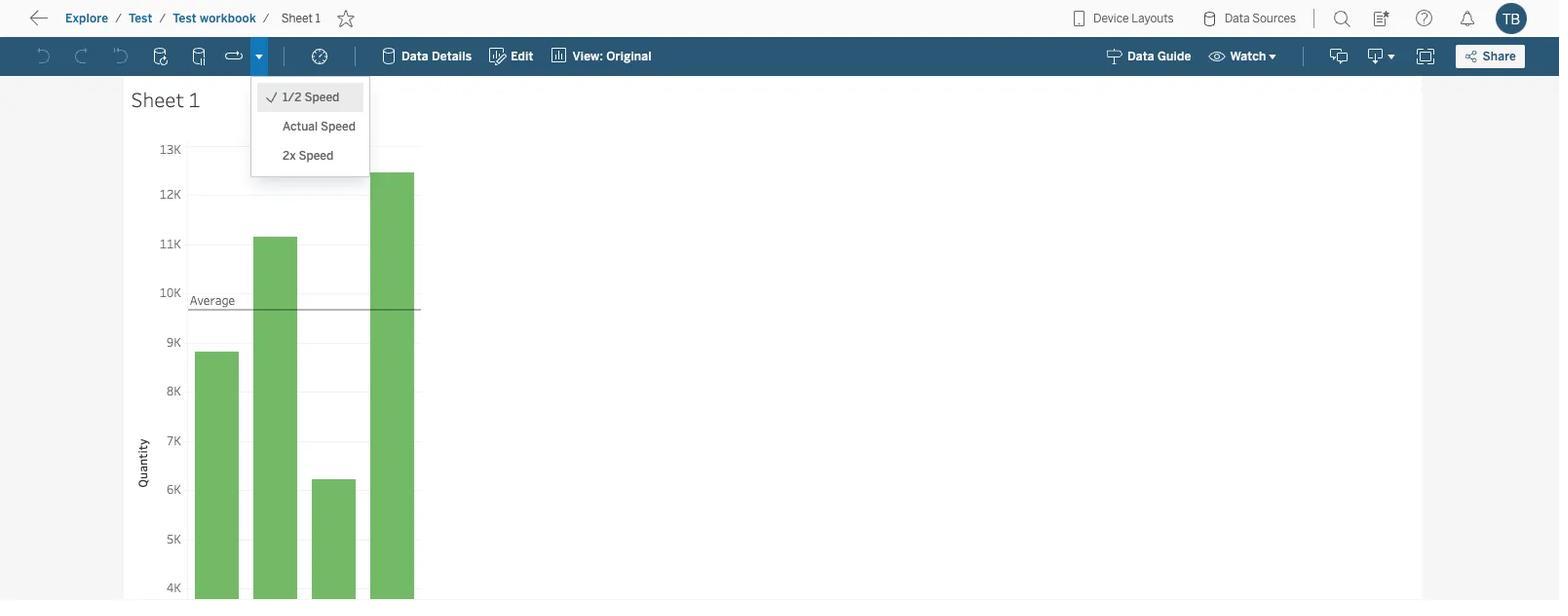 Task type: locate. For each thing, give the bounding box(es) containing it.
1 horizontal spatial test
[[173, 12, 197, 25]]

3 / from the left
[[263, 12, 270, 25]]

sheet
[[281, 12, 313, 25]]

1 horizontal spatial /
[[159, 12, 166, 25]]

/
[[115, 12, 122, 25], [159, 12, 166, 25], [263, 12, 270, 25]]

test workbook link
[[172, 11, 257, 26]]

2 test from the left
[[173, 12, 197, 25]]

/ left sheet
[[263, 12, 270, 25]]

sheet 1
[[281, 12, 321, 25]]

sheet 1 element
[[276, 12, 326, 25]]

test link
[[128, 11, 154, 26]]

content
[[107, 14, 168, 33]]

explore
[[65, 12, 108, 25]]

0 horizontal spatial /
[[115, 12, 122, 25]]

skip to content
[[51, 14, 168, 33]]

2 / from the left
[[159, 12, 166, 25]]

0 horizontal spatial test
[[129, 12, 153, 25]]

to
[[88, 14, 103, 33]]

/ right test link
[[159, 12, 166, 25]]

skip
[[51, 14, 84, 33]]

/ left test link
[[115, 12, 122, 25]]

test
[[129, 12, 153, 25], [173, 12, 197, 25]]

2 horizontal spatial /
[[263, 12, 270, 25]]



Task type: describe. For each thing, give the bounding box(es) containing it.
1 / from the left
[[115, 12, 122, 25]]

workbook
[[200, 12, 256, 25]]

explore link
[[64, 11, 109, 26]]

skip to content link
[[47, 11, 199, 37]]

1
[[315, 12, 321, 25]]

explore / test / test workbook /
[[65, 12, 270, 25]]

1 test from the left
[[129, 12, 153, 25]]



Task type: vqa. For each thing, say whether or not it's contained in the screenshot.
Explore on the top
yes



